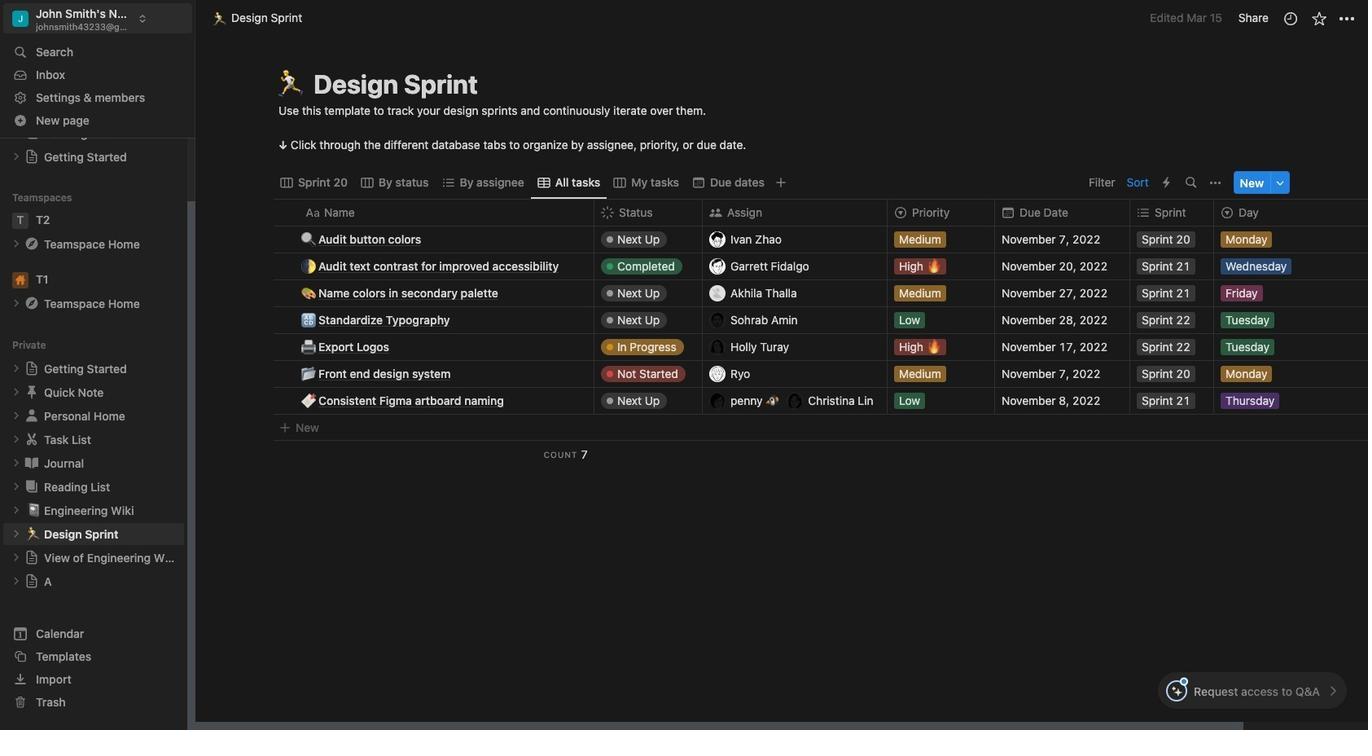 Task type: describe. For each thing, give the bounding box(es) containing it.
change page icon image for third open icon from the bottom
[[24, 455, 40, 471]]

🖨 image
[[301, 338, 316, 356]]

favorite image
[[1311, 10, 1328, 26]]

change page icon image for 1st open icon from the bottom of the page
[[24, 574, 39, 588]]

3 open image from the top
[[11, 387, 21, 397]]

🏃 image
[[26, 524, 41, 543]]

1 vertical spatial 🏃 image
[[276, 65, 306, 103]]

4 tab from the left
[[531, 171, 607, 194]]

🔥 image
[[927, 256, 942, 275]]

change page icon image for fifth open icon from the bottom
[[24, 408, 40, 424]]

3 open image from the top
[[11, 411, 21, 421]]

7 open image from the top
[[11, 576, 21, 586]]

🎨 image
[[301, 284, 316, 303]]

change page icon image for fourth open image from the bottom of the page
[[24, 384, 40, 400]]

🔍 image
[[301, 230, 316, 249]]

5 open image from the top
[[11, 458, 21, 468]]

5 tab from the left
[[607, 171, 686, 194]]

4 open image from the top
[[11, 482, 21, 492]]

change page icon image for third open image from the bottom
[[24, 478, 40, 495]]

1 open image from the top
[[11, 298, 21, 308]]

t image
[[12, 212, 29, 229]]

change page icon image for fifth open image from the bottom of the page
[[24, 361, 39, 376]]

6 open image from the top
[[11, 529, 21, 539]]

change page icon image for fourth open icon from the bottom
[[24, 431, 40, 448]]

change page icon image for 1st open image from the bottom
[[24, 550, 39, 565]]

change page icon image for 6th open image from the bottom
[[24, 295, 40, 311]]



Task type: locate. For each thing, give the bounding box(es) containing it.
2 tab from the left
[[354, 171, 436, 194]]

change page icon image for seventh open icon from the bottom
[[24, 149, 39, 164]]

create and view automations image
[[1164, 177, 1171, 189]]

tab list
[[274, 167, 1084, 199]]

1 tab from the left
[[274, 171, 354, 194]]

🔖 image
[[301, 391, 316, 410]]

🏃 image
[[213, 9, 227, 27], [276, 65, 306, 103]]

📂 image
[[301, 365, 316, 383]]

change page icon image for 6th open icon from the bottom
[[24, 236, 40, 252]]

2 open image from the top
[[11, 364, 21, 373]]

🌓 image
[[301, 257, 316, 276]]

2 open image from the top
[[11, 239, 21, 249]]

🔠 image
[[301, 311, 316, 329]]

6 tab from the left
[[686, 171, 771, 194]]

open image
[[11, 152, 21, 162], [11, 239, 21, 249], [11, 411, 21, 421], [11, 434, 21, 444], [11, 458, 21, 468], [11, 529, 21, 539], [11, 576, 21, 586]]

1 open image from the top
[[11, 152, 21, 162]]

6 open image from the top
[[11, 553, 21, 562]]

📓 image
[[26, 500, 41, 519]]

0 horizontal spatial 🏃 image
[[213, 9, 227, 27]]

5 open image from the top
[[11, 505, 21, 515]]

change page icon image
[[24, 149, 39, 164], [24, 236, 40, 252], [24, 295, 40, 311], [24, 361, 39, 376], [24, 384, 40, 400], [24, 408, 40, 424], [24, 431, 40, 448], [24, 455, 40, 471], [24, 478, 40, 495], [24, 550, 39, 565], [24, 574, 39, 588]]

updates image
[[1283, 10, 1299, 26]]

0 vertical spatial 🏃 image
[[213, 9, 227, 27]]

open image
[[11, 298, 21, 308], [11, 364, 21, 373], [11, 387, 21, 397], [11, 482, 21, 492], [11, 505, 21, 515], [11, 553, 21, 562]]

1 horizontal spatial 🏃 image
[[276, 65, 306, 103]]

tab
[[274, 171, 354, 194], [354, 171, 436, 194], [436, 171, 531, 194], [531, 171, 607, 194], [607, 171, 686, 194], [686, 171, 771, 194]]

3 tab from the left
[[436, 171, 531, 194]]

🔥 image
[[927, 337, 942, 356]]

4 open image from the top
[[11, 434, 21, 444]]



Task type: vqa. For each thing, say whether or not it's contained in the screenshot.
second Open icon from the bottom
yes



